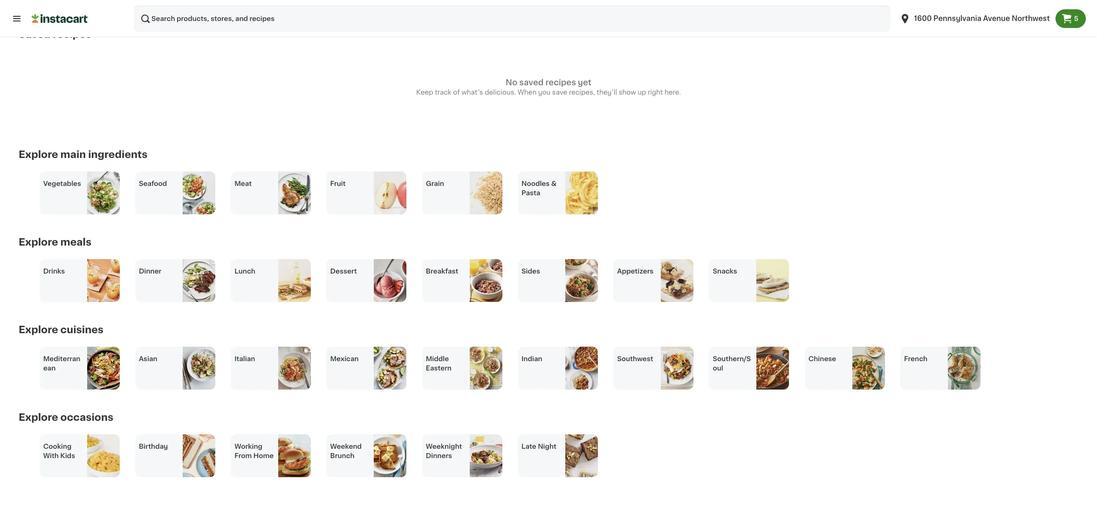 Task type: describe. For each thing, give the bounding box(es) containing it.
Search field
[[134, 6, 891, 32]]

italian
[[235, 356, 255, 362]]

cuisines
[[60, 325, 104, 335]]

southern/s oul
[[713, 356, 752, 372]]

lunch
[[235, 268, 256, 275]]

1600 pennsylvania avenue northwest
[[915, 15, 1051, 22]]

from
[[235, 453, 252, 459]]

indian link
[[518, 347, 598, 390]]

kids
[[60, 453, 75, 459]]

noodles
[[522, 180, 550, 187]]

meat
[[235, 180, 252, 187]]

0 horizontal spatial recipes
[[53, 29, 92, 39]]

ean
[[43, 365, 56, 372]]

pennsylvania
[[934, 15, 982, 22]]

explore cuisines
[[19, 325, 104, 335]]

explore for explore meals
[[19, 237, 58, 247]]

late night
[[522, 444, 557, 450]]

what's
[[462, 89, 484, 96]]

dessert
[[330, 268, 357, 275]]

birthday
[[139, 444, 168, 450]]

vegetables
[[43, 180, 81, 187]]

southern/s
[[713, 356, 752, 362]]

up
[[638, 89, 647, 96]]

&
[[552, 180, 557, 187]]

working from home
[[235, 444, 274, 459]]

birthday link
[[135, 435, 215, 478]]

explore for explore main ingredients
[[19, 150, 58, 160]]

page 1 of 20 group
[[37, 0, 558, 3]]

oul
[[713, 365, 724, 372]]

track
[[435, 89, 452, 96]]

sides
[[522, 268, 541, 275]]

asian
[[139, 356, 158, 362]]

item carousel region
[[37, 0, 558, 3]]

fruit link
[[327, 172, 407, 215]]

drinks link
[[39, 259, 120, 302]]

recipes,
[[569, 89, 595, 96]]

they'll
[[597, 89, 618, 96]]

eastern
[[426, 365, 452, 372]]

weeknight dinners
[[426, 444, 462, 459]]

seafood link
[[135, 172, 215, 215]]

middle eastern link
[[422, 347, 503, 390]]

working from home link
[[231, 435, 311, 478]]

explore for explore occasions
[[19, 413, 58, 423]]

southwest
[[618, 356, 654, 362]]

explore meals
[[19, 237, 91, 247]]

southwest link
[[614, 347, 694, 390]]

occasions
[[60, 413, 113, 423]]

italian link
[[231, 347, 311, 390]]

explore for explore cuisines
[[19, 325, 58, 335]]

meat link
[[231, 172, 311, 215]]

late night link
[[518, 435, 598, 478]]

of
[[453, 89, 460, 96]]

vegetables link
[[39, 172, 120, 215]]

weekend brunch link
[[327, 435, 407, 478]]

brunch
[[330, 453, 355, 459]]

appetizers
[[618, 268, 654, 275]]

asian link
[[135, 347, 215, 390]]

keep
[[416, 89, 434, 96]]

grain link
[[422, 172, 503, 215]]



Task type: locate. For each thing, give the bounding box(es) containing it.
indian
[[522, 356, 543, 362]]

cooking with kids
[[43, 444, 75, 459]]

appetizers link
[[614, 259, 694, 302]]

3 explore from the top
[[19, 325, 58, 335]]

2 1600 pennsylvania avenue northwest button from the left
[[900, 6, 1051, 32]]

1 explore from the top
[[19, 150, 58, 160]]

home
[[254, 453, 274, 459]]

1 1600 pennsylvania avenue northwest button from the left
[[894, 6, 1056, 32]]

sides link
[[518, 259, 598, 302]]

explore occasions
[[19, 413, 113, 423]]

no
[[506, 79, 518, 86]]

snacks link
[[710, 259, 790, 302]]

southern/s oul link
[[710, 347, 790, 390]]

4 explore from the top
[[19, 413, 58, 423]]

grain
[[426, 180, 444, 187]]

snacks
[[713, 268, 738, 275]]

cooking
[[43, 444, 72, 450]]

delicious.
[[485, 89, 516, 96]]

chinese link
[[805, 347, 886, 390]]

recipes inside no saved recipes yet keep track of what's delicious. when you save recipes, they'll show up right here.
[[546, 79, 576, 86]]

mediterran ean link
[[39, 347, 120, 390]]

breakfast
[[426, 268, 459, 275]]

mediterran ean
[[43, 356, 80, 372]]

you
[[539, 89, 551, 96]]

main
[[60, 150, 86, 160]]

ingredients
[[88, 150, 148, 160]]

instacart logo image
[[32, 13, 88, 24]]

yet
[[578, 79, 592, 86]]

recipes
[[53, 29, 92, 39], [546, 79, 576, 86]]

pasta
[[522, 190, 541, 196]]

0 vertical spatial recipes
[[53, 29, 92, 39]]

middle eastern
[[426, 356, 452, 372]]

recipes down instacart logo
[[53, 29, 92, 39]]

save
[[553, 89, 568, 96]]

right
[[648, 89, 663, 96]]

explore up cooking
[[19, 413, 58, 423]]

french
[[905, 356, 928, 362]]

saved
[[19, 29, 51, 39]]

1 horizontal spatial recipes
[[546, 79, 576, 86]]

with
[[43, 453, 59, 459]]

lunch link
[[231, 259, 311, 302]]

5 button
[[1056, 9, 1087, 28]]

2 explore from the top
[[19, 237, 58, 247]]

saved recipes
[[19, 29, 92, 39]]

explore main ingredients
[[19, 150, 148, 160]]

mexican link
[[327, 347, 407, 390]]

chinese
[[809, 356, 837, 362]]

1 vertical spatial recipes
[[546, 79, 576, 86]]

meals
[[60, 237, 91, 247]]

dinner
[[139, 268, 162, 275]]

explore left the main
[[19, 150, 58, 160]]

mediterran
[[43, 356, 80, 362]]

working
[[235, 444, 263, 450]]

explore up 'mediterran'
[[19, 325, 58, 335]]

5
[[1075, 15, 1079, 22]]

cooking with kids link
[[39, 435, 120, 478]]

when
[[518, 89, 537, 96]]

breakfast link
[[422, 259, 503, 302]]

explore up drinks
[[19, 237, 58, 247]]

weeknight
[[426, 444, 462, 450]]

no saved recipes yet keep track of what's delicious. when you save recipes, they'll show up right here.
[[416, 79, 681, 96]]

late
[[522, 444, 537, 450]]

noodles & pasta
[[522, 180, 557, 196]]

recipes up save
[[546, 79, 576, 86]]

dessert link
[[327, 259, 407, 302]]

weeknight dinners link
[[422, 435, 503, 478]]

noodles & pasta link
[[518, 172, 598, 215]]

None search field
[[134, 6, 891, 32]]

drinks
[[43, 268, 65, 275]]

middle
[[426, 356, 449, 362]]

fruit
[[330, 180, 346, 187]]

weekend
[[330, 444, 362, 450]]

night
[[538, 444, 557, 450]]

french link
[[901, 347, 981, 390]]

avenue
[[984, 15, 1011, 22]]

weekend brunch
[[330, 444, 362, 459]]

seafood
[[139, 180, 167, 187]]

show
[[619, 89, 637, 96]]

here.
[[665, 89, 681, 96]]

dinner link
[[135, 259, 215, 302]]

explore
[[19, 150, 58, 160], [19, 237, 58, 247], [19, 325, 58, 335], [19, 413, 58, 423]]

mexican
[[330, 356, 359, 362]]



Task type: vqa. For each thing, say whether or not it's contained in the screenshot.
the bottommost Shop
no



